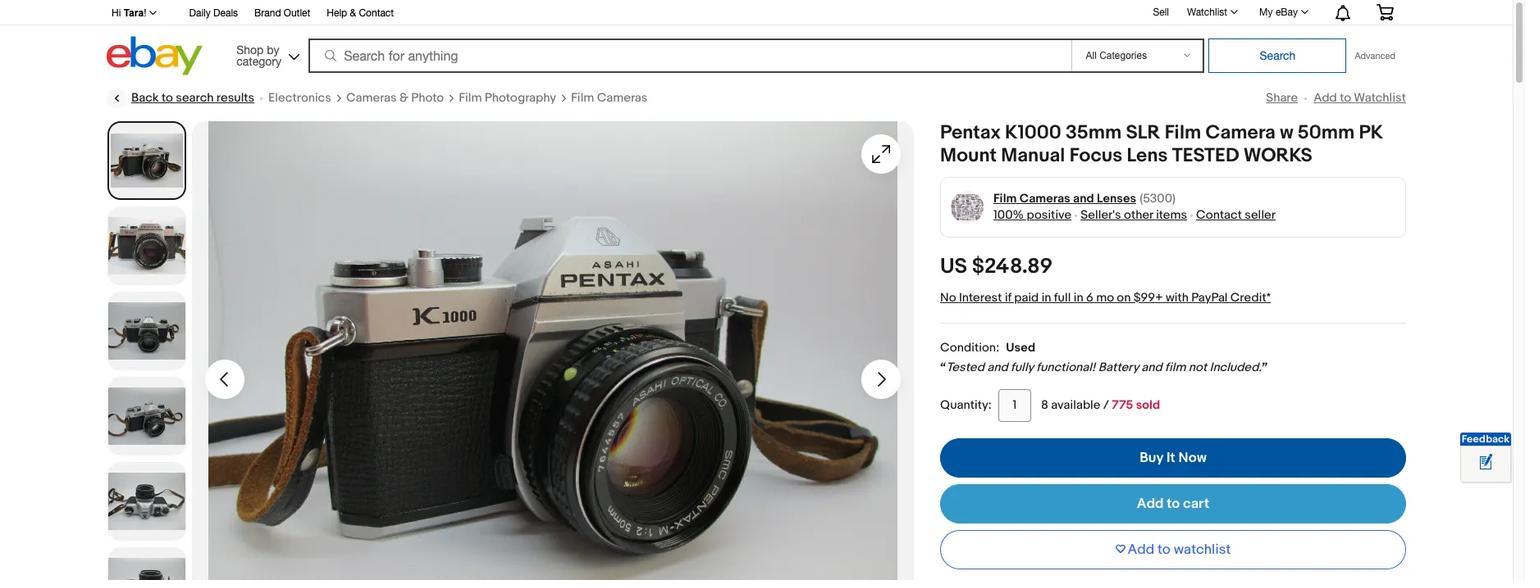 Task type: vqa. For each thing, say whether or not it's contained in the screenshot.
Under $350.00 checkbox
no



Task type: locate. For each thing, give the bounding box(es) containing it.
in left full
[[1042, 290, 1051, 306]]

&
[[350, 7, 356, 19], [400, 90, 409, 106]]

mo
[[1096, 290, 1114, 306]]

add down add to cart link
[[1128, 542, 1155, 559]]

1 horizontal spatial contact
[[1196, 208, 1242, 223]]

1 in from the left
[[1042, 290, 1051, 306]]

on
[[1117, 290, 1131, 306]]

$248.89
[[972, 254, 1053, 280]]

cameras up positive
[[1020, 191, 1070, 207]]

film cameras and lenses image
[[950, 191, 984, 224]]

and left fully
[[987, 360, 1008, 376]]

positive
[[1027, 208, 1072, 223]]

cameras left photo
[[346, 90, 397, 106]]

film
[[459, 90, 482, 106], [571, 90, 594, 106], [1165, 121, 1201, 144], [993, 191, 1017, 207]]

0 vertical spatial contact
[[359, 7, 394, 19]]

quantity:
[[940, 398, 992, 413]]

it
[[1167, 450, 1175, 467]]

contact left seller
[[1196, 208, 1242, 223]]

and
[[1073, 191, 1094, 207], [987, 360, 1008, 376], [1141, 360, 1162, 376]]

to left watchlist
[[1158, 542, 1171, 559]]

to for cart
[[1167, 496, 1180, 513]]

now
[[1178, 450, 1207, 467]]

& right help
[[350, 7, 356, 19]]

& left photo
[[400, 90, 409, 106]]

add to watchlist button
[[940, 531, 1406, 570]]

camera
[[1206, 121, 1276, 144]]

not
[[1189, 360, 1207, 376]]

0 horizontal spatial &
[[350, 7, 356, 19]]

& for help
[[350, 7, 356, 19]]

results
[[216, 90, 254, 106]]

hi
[[112, 7, 121, 19]]

1 horizontal spatial and
[[1073, 191, 1094, 207]]

watchlist right sell
[[1187, 7, 1227, 18]]

none submit inside shop by category "banner"
[[1209, 39, 1347, 73]]

film right the photography
[[571, 90, 594, 106]]

fully
[[1011, 360, 1034, 376]]

electronics
[[268, 90, 331, 106]]

None submit
[[1209, 39, 1347, 73]]

watchlist link
[[1178, 2, 1245, 22]]

cameras
[[346, 90, 397, 106], [597, 90, 648, 106], [1020, 191, 1070, 207]]

paid
[[1014, 290, 1039, 306]]

my
[[1259, 7, 1273, 18]]

add inside button
[[1128, 542, 1155, 559]]

add
[[1314, 90, 1337, 106], [1137, 496, 1164, 513], [1128, 542, 1155, 559]]

to inside add to cart link
[[1167, 496, 1180, 513]]

functional!
[[1036, 360, 1096, 376]]

& inside 'account' navigation
[[350, 7, 356, 19]]

film for film cameras
[[571, 90, 594, 106]]

slr
[[1126, 121, 1160, 144]]

items
[[1156, 208, 1187, 223]]

contact
[[359, 7, 394, 19], [1196, 208, 1242, 223]]

if
[[1005, 290, 1012, 306]]

contact right help
[[359, 7, 394, 19]]

& inside "link"
[[400, 90, 409, 106]]

0 horizontal spatial in
[[1042, 290, 1051, 306]]

pentax
[[940, 121, 1001, 144]]

1 horizontal spatial &
[[400, 90, 409, 106]]

film for film photography
[[459, 90, 482, 106]]

8 available / 775 sold
[[1041, 398, 1160, 413]]

seller
[[1245, 208, 1276, 223]]

buy
[[1140, 450, 1163, 467]]

picture 5 of 7 image
[[108, 464, 185, 541]]

cameras inside "link"
[[346, 90, 397, 106]]

1 horizontal spatial in
[[1074, 290, 1083, 306]]

sold
[[1136, 398, 1160, 413]]

0 vertical spatial &
[[350, 7, 356, 19]]

us
[[940, 254, 967, 280]]

35mm
[[1066, 121, 1122, 144]]

0 horizontal spatial cameras
[[346, 90, 397, 106]]

and up seller's
[[1073, 191, 1094, 207]]

other
[[1124, 208, 1153, 223]]

photography
[[485, 90, 556, 106]]

cameras down search for anything text box
[[597, 90, 648, 106]]

manual
[[1001, 144, 1065, 167]]

watchlist up pk
[[1354, 90, 1406, 106]]

film cameras
[[571, 90, 648, 106]]

hi tara !
[[112, 7, 146, 19]]

add left cart at right bottom
[[1137, 496, 1164, 513]]

and left film
[[1141, 360, 1162, 376]]

film for film cameras and lenses (5300)
[[993, 191, 1017, 207]]

contact inside 'account' navigation
[[359, 7, 394, 19]]

0 horizontal spatial and
[[987, 360, 1008, 376]]

to for watchlist
[[1340, 90, 1351, 106]]

in left 6
[[1074, 290, 1083, 306]]

2 horizontal spatial cameras
[[1020, 191, 1070, 207]]

to left cart at right bottom
[[1167, 496, 1180, 513]]

1 vertical spatial contact
[[1196, 208, 1242, 223]]

add for add to watchlist
[[1128, 542, 1155, 559]]

1 horizontal spatial cameras
[[597, 90, 648, 106]]

1 vertical spatial watchlist
[[1354, 90, 1406, 106]]

to right back
[[162, 90, 173, 106]]

help
[[327, 7, 347, 19]]

film up 100%
[[993, 191, 1017, 207]]

Quantity: text field
[[998, 390, 1031, 422]]

to up 50mm
[[1340, 90, 1351, 106]]

no interest if paid in full in 6 mo on $99+ with paypal credit*
[[940, 290, 1271, 306]]

to
[[162, 90, 173, 106], [1340, 90, 1351, 106], [1167, 496, 1180, 513], [1158, 542, 1171, 559]]

film inside pentax k1000 35mm slr film camera w 50mm pk mount manual focus lens tested works
[[1165, 121, 1201, 144]]

1 vertical spatial &
[[400, 90, 409, 106]]

to inside back to search results link
[[162, 90, 173, 106]]

film cameras and lenses (5300)
[[993, 191, 1176, 207]]

add up 50mm
[[1314, 90, 1337, 106]]

775
[[1112, 398, 1133, 413]]

2 vertical spatial add
[[1128, 542, 1155, 559]]

"
[[1262, 360, 1268, 376]]

0 horizontal spatial watchlist
[[1187, 7, 1227, 18]]

sell link
[[1146, 6, 1176, 18]]

brand outlet
[[254, 7, 310, 19]]

advanced link
[[1347, 39, 1404, 72]]

film right photo
[[459, 90, 482, 106]]

!
[[144, 7, 146, 19]]

full
[[1054, 290, 1071, 306]]

6
[[1086, 290, 1093, 306]]

condition:
[[940, 340, 999, 356]]

ebay
[[1276, 7, 1298, 18]]

back
[[131, 90, 159, 106]]

film right slr
[[1165, 121, 1201, 144]]

1 vertical spatial add
[[1137, 496, 1164, 513]]

add to cart
[[1137, 496, 1209, 513]]

0 horizontal spatial contact
[[359, 7, 394, 19]]

100% positive link
[[993, 208, 1072, 223]]

help & contact link
[[327, 5, 394, 23]]

condition: used " tested and fully functional! battery and film not included. "
[[940, 340, 1268, 376]]

to for search
[[162, 90, 173, 106]]

0 vertical spatial watchlist
[[1187, 7, 1227, 18]]

shop
[[236, 43, 264, 56]]

k1000
[[1005, 121, 1061, 144]]

to inside the add to watchlist button
[[1158, 542, 1171, 559]]

shop by category banner
[[103, 0, 1406, 80]]

add for add to cart
[[1137, 496, 1164, 513]]

0 vertical spatial add
[[1314, 90, 1337, 106]]

add to watchlist
[[1314, 90, 1406, 106]]

/
[[1103, 398, 1109, 413]]



Task type: describe. For each thing, give the bounding box(es) containing it.
share
[[1266, 90, 1298, 106]]

my ebay
[[1259, 7, 1298, 18]]

picture 1 of 7 image
[[109, 123, 185, 199]]

back to search results
[[131, 90, 254, 106]]

100%
[[993, 208, 1024, 223]]

add to watchlist
[[1128, 542, 1231, 559]]

2 in from the left
[[1074, 290, 1083, 306]]

pentax k1000 35mm slr film camera w 50mm pk mount manual focus lens tested works
[[940, 121, 1383, 167]]

seller's
[[1081, 208, 1121, 223]]

seller's other items link
[[1081, 208, 1187, 223]]

focus
[[1069, 144, 1122, 167]]

with
[[1166, 290, 1189, 306]]

picture 4 of 7 image
[[108, 378, 185, 455]]

lens
[[1127, 144, 1168, 167]]

help & contact
[[327, 7, 394, 19]]

feedback
[[1462, 433, 1510, 446]]

pentax k1000 35mm slr film camera w 50mm pk mount manual focus lens tested works - picture 1 of 7 image
[[192, 121, 914, 581]]

cameras & photo link
[[346, 90, 444, 107]]

add to watchlist link
[[1314, 90, 1406, 106]]

seller's other items
[[1081, 208, 1187, 223]]

pk
[[1359, 121, 1383, 144]]

film photography link
[[459, 90, 556, 107]]

brand
[[254, 7, 281, 19]]

watchlist
[[1174, 542, 1231, 559]]

add for add to watchlist
[[1314, 90, 1337, 106]]

"
[[940, 360, 946, 376]]

included.
[[1210, 360, 1262, 376]]

my ebay link
[[1250, 2, 1316, 22]]

electronics link
[[268, 90, 331, 107]]

no
[[940, 290, 956, 306]]

battery
[[1098, 360, 1139, 376]]

cameras for film cameras
[[597, 90, 648, 106]]

50mm
[[1298, 121, 1355, 144]]

w
[[1280, 121, 1293, 144]]

category
[[236, 55, 281, 68]]

contact seller link
[[1196, 208, 1276, 223]]

credit*
[[1230, 290, 1271, 306]]

shop by category button
[[229, 37, 303, 72]]

8
[[1041, 398, 1048, 413]]

back to search results link
[[107, 89, 254, 108]]

film cameras and lenses link
[[993, 191, 1136, 208]]

tara
[[124, 7, 144, 19]]

tested
[[1172, 144, 1239, 167]]

us $248.89
[[940, 254, 1053, 280]]

picture 2 of 7 image
[[108, 208, 185, 285]]

works
[[1244, 144, 1312, 167]]

available
[[1051, 398, 1100, 413]]

mount
[[940, 144, 997, 167]]

cameras for film cameras and lenses (5300)
[[1020, 191, 1070, 207]]

lenses
[[1097, 191, 1136, 207]]

film photography
[[459, 90, 556, 106]]

deals
[[213, 7, 238, 19]]

your shopping cart image
[[1376, 4, 1395, 21]]

paypal
[[1191, 290, 1228, 306]]

interest
[[959, 290, 1002, 306]]

cart
[[1183, 496, 1209, 513]]

share button
[[1266, 90, 1298, 106]]

used
[[1006, 340, 1035, 356]]

2 horizontal spatial and
[[1141, 360, 1162, 376]]

1 horizontal spatial watchlist
[[1354, 90, 1406, 106]]

advanced
[[1355, 51, 1395, 61]]

buy it now
[[1140, 450, 1207, 467]]

sell
[[1153, 6, 1169, 18]]

film
[[1165, 360, 1186, 376]]

buy it now link
[[940, 439, 1406, 478]]

search
[[176, 90, 214, 106]]

$99+
[[1134, 290, 1163, 306]]

& for cameras
[[400, 90, 409, 106]]

film cameras link
[[571, 90, 648, 107]]

Search for anything text field
[[311, 40, 1069, 71]]

watchlist inside 'watchlist' link
[[1187, 7, 1227, 18]]

daily deals
[[189, 7, 238, 19]]

by
[[267, 43, 279, 56]]

(5300)
[[1140, 191, 1176, 207]]

brand outlet link
[[254, 5, 310, 23]]

100% positive
[[993, 208, 1072, 223]]

daily deals link
[[189, 5, 238, 23]]

account navigation
[[103, 0, 1406, 25]]

contact seller
[[1196, 208, 1276, 223]]

to for watchlist
[[1158, 542, 1171, 559]]

tested
[[946, 360, 984, 376]]

outlet
[[284, 7, 310, 19]]

picture 3 of 7 image
[[108, 293, 185, 370]]



